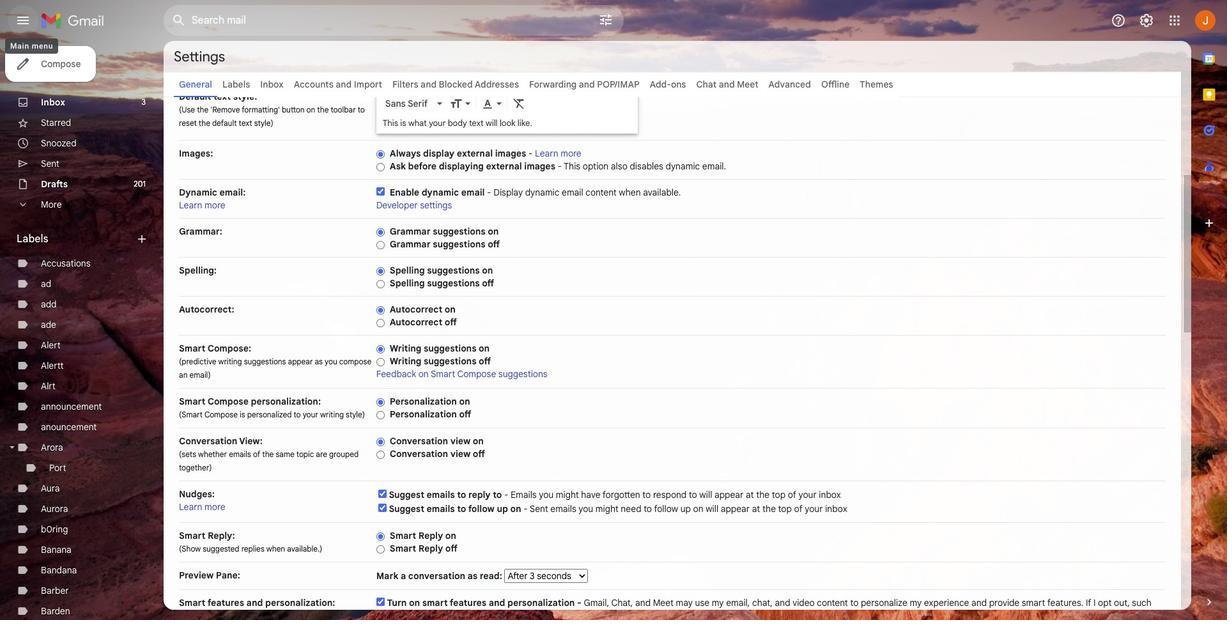 Task type: describe. For each thing, give the bounding box(es) containing it.
smart inside the gmail, chat, and meet may use my email, chat, and video content to personalize my experience and provide smart features. if i opt out, such features will be turned off.
[[1022, 597, 1046, 609]]

to inside smart compose personalization: (smart compose is personalized to your writing style)
[[294, 410, 301, 420]]

together)
[[179, 463, 212, 473]]

barber
[[41, 585, 69, 597]]

suggest for suggest emails to follow up on - sent emails you might need to follow up on will appear at the top of your inbox
[[389, 503, 425, 515]]

advanced
[[769, 79, 811, 90]]

dynamic email: learn more
[[179, 187, 246, 211]]

alertt
[[41, 360, 64, 372]]

(sets
[[179, 450, 196, 459]]

0 vertical spatial images
[[495, 148, 527, 159]]

suggest emails to reply to - emails you might have forgotten to respond to will appear at the top of your inbox
[[389, 489, 842, 501]]

0 horizontal spatial dynamic
[[422, 187, 459, 198]]

suggestions for writing suggestions off
[[424, 356, 477, 367]]

off for writing suggestions on
[[479, 356, 491, 367]]

style) inside smart compose personalization: (smart compose is personalized to your writing style)
[[346, 410, 365, 420]]

remove formatting ‪(⌘\)‬ image
[[513, 97, 526, 110]]

- down emails
[[524, 503, 528, 515]]

emails up smart reply on
[[427, 503, 455, 515]]

personalization for personalization off
[[390, 409, 457, 420]]

add link
[[41, 299, 57, 310]]

content inside the gmail, chat, and meet may use my email, chat, and video content to personalize my experience and provide smart features. if i opt out, such features will be turned off.
[[818, 597, 849, 609]]

autocorrect off
[[390, 317, 457, 328]]

a
[[401, 570, 406, 582]]

autocorrect on
[[390, 304, 456, 315]]

1 follow from the left
[[469, 503, 495, 515]]

gmail image
[[41, 8, 111, 33]]

images:
[[179, 148, 213, 159]]

Conversation view off radio
[[377, 450, 385, 460]]

anouncement link
[[41, 421, 97, 433]]

feedback on smart compose suggestions link
[[377, 368, 548, 380]]

features.
[[1048, 597, 1084, 609]]

Spelling suggestions off radio
[[377, 279, 385, 289]]

grouped
[[329, 450, 359, 459]]

personalization
[[508, 597, 575, 609]]

accounts
[[294, 79, 334, 90]]

appear inside smart compose: (predictive writing suggestions appear as you compose an email)
[[288, 357, 313, 366]]

compose right (smart
[[205, 410, 238, 420]]

preview
[[179, 570, 214, 581]]

on inside default text style: (use the 'remove formatting' button on the toolbar to reset the default text style)
[[307, 105, 315, 114]]

themes
[[860, 79, 894, 90]]

alertt link
[[41, 360, 64, 372]]

spelling for spelling suggestions on
[[390, 265, 425, 276]]

labels link
[[222, 79, 250, 90]]

'remove
[[211, 105, 240, 114]]

to right reply
[[493, 489, 502, 501]]

to right need
[[644, 503, 652, 515]]

0 horizontal spatial features
[[208, 597, 244, 609]]

suggestions for spelling suggestions on
[[427, 265, 480, 276]]

2 my from the left
[[910, 597, 922, 609]]

smart for smart reply on
[[390, 530, 416, 542]]

- left option
[[558, 161, 562, 172]]

you for as
[[325, 357, 337, 366]]

ad link
[[41, 278, 51, 290]]

(smart
[[179, 410, 203, 420]]

dynamic
[[179, 187, 217, 198]]

1 horizontal spatial text
[[239, 118, 252, 128]]

to right 'respond'
[[689, 489, 698, 501]]

developer
[[377, 200, 418, 211]]

1 horizontal spatial is
[[401, 118, 407, 129]]

1 up from the left
[[497, 503, 508, 515]]

reply
[[469, 489, 491, 501]]

add-ons
[[650, 79, 686, 90]]

suggestions for spelling suggestions off
[[427, 278, 480, 289]]

2 horizontal spatial text
[[469, 118, 484, 129]]

smart compose: (predictive writing suggestions appear as you compose an email)
[[179, 343, 372, 380]]

2 horizontal spatial features
[[450, 597, 487, 609]]

emails down suggest emails to reply to - emails you might have forgotten to respond to will appear at the top of your inbox
[[551, 503, 577, 515]]

compose down the writing suggestions off
[[458, 368, 496, 380]]

reply:
[[208, 530, 235, 542]]

option
[[583, 161, 609, 172]]

nudges: learn more
[[179, 489, 226, 513]]

sent inside labels navigation
[[41, 158, 59, 169]]

display
[[494, 187, 523, 198]]

0 vertical spatial more
[[561, 148, 582, 159]]

an
[[179, 370, 188, 380]]

3
[[142, 97, 146, 107]]

search mail image
[[168, 9, 191, 32]]

topic
[[297, 450, 314, 459]]

Autocorrect on radio
[[377, 306, 385, 315]]

snoozed
[[41, 137, 77, 149]]

writing suggestions on
[[390, 343, 490, 354]]

whether
[[198, 450, 227, 459]]

emails inside conversation view: (sets whether emails of the same topic are grouped together)
[[229, 450, 251, 459]]

announcement link
[[41, 401, 102, 412]]

(use
[[179, 105, 195, 114]]

alrt link
[[41, 381, 56, 392]]

emails left reply
[[427, 489, 455, 501]]

to left 'respond'
[[643, 489, 651, 501]]

personalized
[[247, 410, 292, 420]]

blocked
[[439, 79, 473, 90]]

to left reply
[[457, 489, 466, 501]]

accounts and import link
[[294, 79, 382, 90]]

formatting options toolbar
[[380, 91, 634, 115]]

conversation for conversation view: (sets whether emails of the same topic are grouped together)
[[179, 436, 237, 447]]

displaying
[[439, 161, 484, 172]]

enable dynamic email - display dynamic email content when available. developer settings
[[377, 187, 681, 211]]

toolbar
[[331, 105, 356, 114]]

b0ring link
[[41, 524, 68, 535]]

when inside enable dynamic email - display dynamic email content when available. developer settings
[[619, 187, 641, 198]]

what
[[409, 118, 427, 129]]

the inside conversation view: (sets whether emails of the same topic are grouped together)
[[262, 450, 274, 459]]

before
[[408, 161, 437, 172]]

0 vertical spatial at
[[746, 489, 754, 501]]

this is what your body text will look like.
[[383, 118, 533, 129]]

Conversation view on radio
[[377, 437, 385, 447]]

inbox for bottommost inbox link
[[41, 97, 65, 108]]

smart compose personalization: (smart compose is personalized to your writing style)
[[179, 396, 365, 420]]

button
[[282, 105, 305, 114]]

import
[[354, 79, 382, 90]]

off for conversation view on
[[473, 448, 485, 460]]

0 vertical spatial this
[[383, 118, 398, 129]]

accounts and import
[[294, 79, 382, 90]]

more inside dynamic email: learn more
[[205, 200, 226, 211]]

be
[[428, 610, 438, 620]]

you for emails
[[539, 489, 554, 501]]

feedback on smart compose suggestions
[[377, 368, 548, 380]]

default
[[179, 91, 211, 102]]

Spelling suggestions on radio
[[377, 267, 385, 276]]

chat,
[[612, 597, 633, 609]]

2 email from the left
[[562, 187, 584, 198]]

provide
[[990, 597, 1020, 609]]

1 horizontal spatial this
[[564, 161, 581, 172]]

to inside the gmail, chat, and meet may use my email, chat, and video content to personalize my experience and provide smart features. if i opt out, such features will be turned off.
[[851, 597, 859, 609]]

1 vertical spatial at
[[753, 503, 761, 515]]

smart for smart features and personalization:
[[179, 597, 206, 609]]

snoozed link
[[41, 137, 77, 149]]

banana link
[[41, 544, 72, 556]]

off down personalization on
[[459, 409, 472, 420]]

2 horizontal spatial dynamic
[[666, 161, 700, 172]]

inbox for rightmost inbox link
[[260, 79, 284, 90]]

1 vertical spatial top
[[779, 503, 792, 515]]

1 vertical spatial images
[[525, 161, 556, 172]]

Personalization off radio
[[377, 410, 385, 420]]

support image
[[1111, 13, 1127, 28]]

suggest emails to follow up on - sent emails you might need to follow up on will appear at the top of your inbox
[[389, 503, 848, 515]]

port
[[49, 462, 66, 474]]

respond
[[653, 489, 687, 501]]

mark
[[377, 570, 399, 582]]

sans serif option
[[383, 97, 435, 110]]

alert link
[[41, 340, 61, 351]]

grammar for grammar suggestions on
[[390, 226, 431, 237]]

i
[[1094, 597, 1096, 609]]

features inside the gmail, chat, and meet may use my email, chat, and video content to personalize my experience and provide smart features. if i opt out, such features will be turned off.
[[377, 610, 410, 620]]

forwarding and pop/imap
[[530, 79, 640, 90]]

advanced search options image
[[593, 7, 619, 33]]

themes link
[[860, 79, 894, 90]]

experience
[[925, 597, 970, 609]]

add-ons link
[[650, 79, 686, 90]]

preview pane:
[[179, 570, 240, 581]]

such
[[1133, 597, 1152, 609]]

spelling for spelling suggestions off
[[390, 278, 425, 289]]

content inside enable dynamic email - display dynamic email content when available. developer settings
[[586, 187, 617, 198]]

writing inside smart compose: (predictive writing suggestions appear as you compose an email)
[[218, 357, 242, 366]]

view for on
[[451, 436, 471, 447]]

learn inside dynamic email: learn more
[[179, 200, 202, 211]]

add
[[41, 299, 57, 310]]

more inside nudges: learn more
[[205, 501, 226, 513]]

0 vertical spatial inbox
[[819, 489, 842, 501]]

- left emails
[[505, 489, 509, 501]]

autocorrect for autocorrect off
[[390, 317, 443, 328]]

bandana link
[[41, 565, 77, 576]]

smart features and personalization:
[[179, 597, 335, 609]]

off.
[[470, 610, 483, 620]]

personalize
[[861, 597, 908, 609]]

0 vertical spatial external
[[457, 148, 493, 159]]

add-
[[650, 79, 671, 90]]

when inside the smart reply: (show suggested replies when available.)
[[267, 544, 285, 554]]

1 horizontal spatial inbox link
[[260, 79, 284, 90]]

view:
[[239, 436, 263, 447]]

Smart Reply on radio
[[377, 532, 385, 542]]

compose inside button
[[41, 58, 81, 70]]



Task type: locate. For each thing, give the bounding box(es) containing it.
-
[[529, 148, 533, 159], [558, 161, 562, 172], [487, 187, 492, 198], [505, 489, 509, 501], [524, 503, 528, 515], [577, 597, 582, 609]]

1 vertical spatial sent
[[530, 503, 548, 515]]

smart for smart reply: (show suggested replies when available.)
[[179, 530, 206, 542]]

smart for smart reply off
[[390, 543, 416, 554]]

suggestions for grammar suggestions on
[[433, 226, 486, 237]]

smart down the writing suggestions off
[[431, 368, 455, 380]]

conversation up conversation view off at the bottom of the page
[[390, 436, 448, 447]]

0 vertical spatial content
[[586, 187, 617, 198]]

2 follow from the left
[[654, 503, 679, 515]]

0 vertical spatial appear
[[288, 357, 313, 366]]

1 vertical spatial suggest
[[389, 503, 425, 515]]

1 vertical spatial more
[[205, 200, 226, 211]]

aura
[[41, 483, 60, 494]]

grammar down developer settings link
[[390, 226, 431, 237]]

0 vertical spatial personalization:
[[251, 396, 321, 407]]

1 vertical spatial meet
[[653, 597, 674, 609]]

personalization: down available.)
[[265, 597, 335, 609]]

0 vertical spatial grammar
[[390, 226, 431, 237]]

Personalization on radio
[[377, 398, 385, 407]]

1 writing from the top
[[390, 343, 422, 354]]

1 horizontal spatial dynamic
[[525, 187, 560, 198]]

0 vertical spatial personalization
[[390, 396, 457, 407]]

labels down more
[[17, 233, 48, 246]]

sent up drafts link in the top left of the page
[[41, 158, 59, 169]]

autocorrect
[[390, 304, 443, 315], [390, 317, 443, 328]]

spelling
[[390, 265, 425, 276], [390, 278, 425, 289]]

to
[[358, 105, 365, 114], [294, 410, 301, 420], [457, 489, 466, 501], [493, 489, 502, 501], [643, 489, 651, 501], [689, 489, 698, 501], [457, 503, 466, 515], [644, 503, 652, 515], [851, 597, 859, 609]]

0 vertical spatial writing
[[218, 357, 242, 366]]

0 horizontal spatial style)
[[254, 118, 273, 128]]

might left have
[[556, 489, 579, 501]]

replies
[[241, 544, 265, 554]]

1 vertical spatial of
[[788, 489, 797, 501]]

1 vertical spatial as
[[468, 570, 478, 582]]

is inside smart compose personalization: (smart compose is personalized to your writing style)
[[240, 410, 245, 420]]

b0ring
[[41, 524, 68, 535]]

1 vertical spatial labels
[[17, 233, 48, 246]]

compose down "menu"
[[41, 58, 81, 70]]

1 vertical spatial autocorrect
[[390, 317, 443, 328]]

ons
[[671, 79, 686, 90]]

when right replies
[[267, 544, 285, 554]]

always display external images - learn more
[[390, 148, 582, 159]]

more
[[41, 199, 62, 210]]

0 vertical spatial of
[[253, 450, 260, 459]]

starred
[[41, 117, 71, 129]]

1 spelling from the top
[[390, 265, 425, 276]]

1 vertical spatial this
[[564, 161, 581, 172]]

style) down formatting'
[[254, 118, 273, 128]]

inbox inside labels navigation
[[41, 97, 65, 108]]

1 email from the left
[[462, 187, 485, 198]]

images up enable dynamic email - display dynamic email content when available. developer settings
[[525, 161, 556, 172]]

more up ask before displaying external images - this option also disables dynamic email.
[[561, 148, 582, 159]]

inbox up starred link
[[41, 97, 65, 108]]

this down sans
[[383, 118, 398, 129]]

1 horizontal spatial sent
[[530, 503, 548, 515]]

off for smart reply on
[[446, 543, 458, 554]]

offline link
[[822, 79, 850, 90]]

conversation view: (sets whether emails of the same topic are grouped together)
[[179, 436, 359, 473]]

0 horizontal spatial as
[[315, 357, 323, 366]]

emails down view:
[[229, 450, 251, 459]]

1 vertical spatial inbox
[[826, 503, 848, 515]]

conversation down the conversation view on
[[390, 448, 448, 460]]

smart up (smart
[[179, 396, 206, 407]]

inbox
[[819, 489, 842, 501], [826, 503, 848, 515]]

learn more link
[[535, 148, 582, 159], [179, 200, 226, 211], [179, 501, 226, 513]]

1 horizontal spatial you
[[539, 489, 554, 501]]

port link
[[49, 462, 66, 474]]

1 vertical spatial might
[[596, 503, 619, 515]]

0 horizontal spatial content
[[586, 187, 617, 198]]

1 vertical spatial view
[[451, 448, 471, 460]]

1 view from the top
[[451, 436, 471, 447]]

my left experience
[[910, 597, 922, 609]]

external up displaying
[[457, 148, 493, 159]]

1 horizontal spatial follow
[[654, 503, 679, 515]]

off down grammar suggestions on
[[488, 239, 500, 250]]

labels for labels link
[[222, 79, 250, 90]]

2 vertical spatial learn more link
[[179, 501, 226, 513]]

1 horizontal spatial as
[[468, 570, 478, 582]]

0 horizontal spatial text
[[214, 91, 231, 102]]

0 vertical spatial you
[[325, 357, 337, 366]]

announcement
[[41, 401, 102, 412]]

Ask before displaying external images radio
[[377, 162, 385, 172]]

1 horizontal spatial smart
[[1022, 597, 1046, 609]]

compose
[[41, 58, 81, 70], [458, 368, 496, 380], [208, 396, 249, 407], [205, 410, 238, 420]]

inbox link up default text style: (use the 'remove formatting' button on the toolbar to reset the default text style)
[[260, 79, 284, 90]]

learn inside nudges: learn more
[[179, 501, 202, 513]]

of inside conversation view: (sets whether emails of the same topic are grouped together)
[[253, 450, 260, 459]]

chat and meet
[[697, 79, 759, 90]]

0 horizontal spatial sent
[[41, 158, 59, 169]]

smart up be
[[422, 597, 448, 609]]

sans serif
[[385, 98, 428, 110]]

1 horizontal spatial might
[[596, 503, 619, 515]]

features up off.
[[450, 597, 487, 609]]

2 suggest from the top
[[389, 503, 425, 515]]

Smart Reply off radio
[[377, 545, 385, 554]]

1 vertical spatial when
[[267, 544, 285, 554]]

grammar right grammar suggestions off radio
[[390, 239, 431, 250]]

0 vertical spatial sent
[[41, 158, 59, 169]]

view down the conversation view on
[[451, 448, 471, 460]]

- left display
[[487, 187, 492, 198]]

you left compose
[[325, 357, 337, 366]]

- inside enable dynamic email - display dynamic email content when available. developer settings
[[487, 187, 492, 198]]

0 vertical spatial labels
[[222, 79, 250, 90]]

reply up 'smart reply off'
[[419, 530, 443, 542]]

grammar suggestions on
[[390, 226, 499, 237]]

arora link
[[41, 442, 63, 453]]

nudges:
[[179, 489, 215, 500]]

0 horizontal spatial you
[[325, 357, 337, 366]]

2 reply from the top
[[419, 543, 443, 554]]

conversation
[[409, 570, 466, 582]]

starred link
[[41, 117, 71, 129]]

my right use
[[712, 597, 724, 609]]

0 horizontal spatial when
[[267, 544, 285, 554]]

labels navigation
[[0, 41, 164, 620]]

to right toolbar
[[358, 105, 365, 114]]

smart inside the smart reply: (show suggested replies when available.)
[[179, 530, 206, 542]]

smart for smart compose: (predictive writing suggestions appear as you compose an email)
[[179, 343, 206, 354]]

personalization: inside smart compose personalization: (smart compose is personalized to your writing style)
[[251, 396, 321, 407]]

1 vertical spatial reply
[[419, 543, 443, 554]]

drafts link
[[41, 178, 68, 190]]

style) left personalization off "radio"
[[346, 410, 365, 420]]

writing up are
[[320, 410, 344, 420]]

Search mail text field
[[192, 14, 563, 27]]

learn more link for dynamic email:
[[179, 200, 226, 211]]

you right emails
[[539, 489, 554, 501]]

1 vertical spatial personalization:
[[265, 597, 335, 609]]

settings
[[174, 48, 225, 65]]

inbox up default text style: (use the 'remove formatting' button on the toolbar to reset the default text style)
[[260, 79, 284, 90]]

reset
[[179, 118, 197, 128]]

1 vertical spatial writing
[[320, 410, 344, 420]]

0 vertical spatial as
[[315, 357, 323, 366]]

chat
[[697, 79, 717, 90]]

style:
[[233, 91, 257, 102]]

smart up (show
[[179, 530, 206, 542]]

suggestions
[[433, 226, 486, 237], [433, 239, 486, 250], [427, 265, 480, 276], [427, 278, 480, 289], [424, 343, 477, 354], [424, 356, 477, 367], [244, 357, 286, 366], [499, 368, 548, 380]]

forwarding
[[530, 79, 577, 90]]

off up the mark a conversation as read:
[[446, 543, 458, 554]]

2 vertical spatial learn
[[179, 501, 202, 513]]

content down option
[[586, 187, 617, 198]]

smart reply: (show suggested replies when available.)
[[179, 530, 322, 554]]

learn down nudges:
[[179, 501, 202, 513]]

compose down email)
[[208, 396, 249, 407]]

Writing suggestions off radio
[[377, 357, 385, 367]]

suggestions for grammar suggestions off
[[433, 239, 486, 250]]

turn
[[387, 597, 407, 609]]

personalization up personalization off
[[390, 396, 457, 407]]

smart up (predictive
[[179, 343, 206, 354]]

Writing suggestions on radio
[[377, 345, 385, 354]]

None checkbox
[[377, 187, 385, 196], [378, 504, 387, 512], [377, 187, 385, 196], [378, 504, 387, 512]]

you
[[325, 357, 337, 366], [539, 489, 554, 501], [579, 503, 594, 515]]

available.)
[[287, 544, 322, 554]]

1 vertical spatial style)
[[346, 410, 365, 420]]

0 vertical spatial writing
[[390, 343, 422, 354]]

1 grammar from the top
[[390, 226, 431, 237]]

barden link
[[41, 606, 70, 617]]

when down the also at the top of page
[[619, 187, 641, 198]]

reply for on
[[419, 530, 443, 542]]

this left option
[[564, 161, 581, 172]]

to inside default text style: (use the 'remove formatting' button on the toolbar to reset the default text style)
[[358, 105, 365, 114]]

1 horizontal spatial my
[[910, 597, 922, 609]]

0 vertical spatial reply
[[419, 530, 443, 542]]

smart inside smart compose personalization: (smart compose is personalized to your writing style)
[[179, 396, 206, 407]]

dynamic left email.
[[666, 161, 700, 172]]

smart down preview
[[179, 597, 206, 609]]

writing suggestions off
[[390, 356, 491, 367]]

emails
[[511, 489, 537, 501]]

tab list
[[1192, 41, 1228, 574]]

gmail,
[[584, 597, 610, 609]]

1 reply from the top
[[419, 530, 443, 542]]

0 vertical spatial learn
[[535, 148, 559, 159]]

2 vertical spatial you
[[579, 503, 594, 515]]

email.
[[703, 161, 727, 172]]

appear
[[288, 357, 313, 366], [715, 489, 744, 501], [721, 503, 750, 515]]

0 horizontal spatial up
[[497, 503, 508, 515]]

writing up feedback
[[390, 356, 422, 367]]

1 vertical spatial writing
[[390, 356, 422, 367]]

opt
[[1099, 597, 1112, 609]]

text down formatting'
[[239, 118, 252, 128]]

1 vertical spatial external
[[486, 161, 522, 172]]

is left what
[[401, 118, 407, 129]]

2 grammar from the top
[[390, 239, 431, 250]]

suggest
[[389, 489, 425, 501], [389, 503, 425, 515]]

smart right the smart reply off radio
[[390, 543, 416, 554]]

spelling right spelling suggestions on option
[[390, 265, 425, 276]]

sent down emails
[[530, 503, 548, 515]]

1 vertical spatial inbox
[[41, 97, 65, 108]]

email down ask before displaying external images - this option also disables dynamic email.
[[562, 187, 584, 198]]

inbox link
[[260, 79, 284, 90], [41, 97, 65, 108]]

2 autocorrect from the top
[[390, 317, 443, 328]]

view for off
[[451, 448, 471, 460]]

meet right chat
[[737, 79, 759, 90]]

conversation view on
[[390, 436, 484, 447]]

1 horizontal spatial meet
[[737, 79, 759, 90]]

1 horizontal spatial email
[[562, 187, 584, 198]]

compose button
[[5, 46, 96, 82]]

1 vertical spatial appear
[[715, 489, 744, 501]]

may
[[676, 597, 693, 609]]

display
[[423, 148, 455, 159]]

off up writing suggestions on
[[445, 317, 457, 328]]

learn down dynamic
[[179, 200, 202, 211]]

0 vertical spatial top
[[772, 489, 786, 501]]

to up 'smart reply off'
[[457, 503, 466, 515]]

if
[[1086, 597, 1092, 609]]

text
[[214, 91, 231, 102], [469, 118, 484, 129], [239, 118, 252, 128]]

1 vertical spatial you
[[539, 489, 554, 501]]

0 vertical spatial when
[[619, 187, 641, 198]]

conversation inside conversation view: (sets whether emails of the same topic are grouped together)
[[179, 436, 237, 447]]

learn more link down nudges:
[[179, 501, 226, 513]]

smart right smart reply on option
[[390, 530, 416, 542]]

ask before displaying external images - this option also disables dynamic email.
[[390, 161, 727, 172]]

main menu image
[[15, 13, 31, 28]]

0 horizontal spatial inbox link
[[41, 97, 65, 108]]

2 writing from the top
[[390, 356, 422, 367]]

learn more link down dynamic
[[179, 200, 226, 211]]

as inside smart compose: (predictive writing suggestions appear as you compose an email)
[[315, 357, 323, 366]]

style)
[[254, 118, 273, 128], [346, 410, 365, 420]]

0 horizontal spatial email
[[462, 187, 485, 198]]

autocorrect up autocorrect off
[[390, 304, 443, 315]]

off for spelling suggestions on
[[482, 278, 494, 289]]

suggestions inside smart compose: (predictive writing suggestions appear as you compose an email)
[[244, 357, 286, 366]]

have
[[581, 489, 601, 501]]

0 horizontal spatial my
[[712, 597, 724, 609]]

learn more link for nudges:
[[179, 501, 226, 513]]

1 vertical spatial inbox link
[[41, 97, 65, 108]]

reply down smart reply on
[[419, 543, 443, 554]]

autocorrect for autocorrect on
[[390, 304, 443, 315]]

conversation for conversation view off
[[390, 448, 448, 460]]

0 vertical spatial inbox
[[260, 79, 284, 90]]

1 vertical spatial is
[[240, 410, 245, 420]]

writing right writing suggestions on option on the bottom of the page
[[390, 343, 422, 354]]

2 smart from the left
[[1022, 597, 1046, 609]]

features down turn
[[377, 610, 410, 620]]

Grammar suggestions off radio
[[377, 240, 385, 250]]

1 personalization from the top
[[390, 396, 457, 407]]

as left read:
[[468, 570, 478, 582]]

suggestions for writing suggestions on
[[424, 343, 477, 354]]

writing inside smart compose personalization: (smart compose is personalized to your writing style)
[[320, 410, 344, 420]]

dynamic down ask before displaying external images - this option also disables dynamic email.
[[525, 187, 560, 198]]

when
[[619, 187, 641, 198], [267, 544, 285, 554]]

reply for off
[[419, 543, 443, 554]]

Grammar suggestions on radio
[[377, 228, 385, 237]]

1 suggest from the top
[[389, 489, 425, 501]]

1 vertical spatial spelling
[[390, 278, 425, 289]]

more down nudges:
[[205, 501, 226, 513]]

labels
[[222, 79, 250, 90], [17, 233, 48, 246]]

more down dynamic
[[205, 200, 226, 211]]

1 horizontal spatial style)
[[346, 410, 365, 420]]

the
[[197, 105, 209, 114], [317, 105, 329, 114], [199, 118, 210, 128], [262, 450, 274, 459], [757, 489, 770, 501], [763, 503, 776, 515]]

arora
[[41, 442, 63, 453]]

aurora link
[[41, 503, 68, 515]]

0 horizontal spatial inbox
[[41, 97, 65, 108]]

your inside smart compose personalization: (smart compose is personalized to your writing style)
[[303, 410, 318, 420]]

settings image
[[1140, 13, 1155, 28]]

writing for writing suggestions off
[[390, 356, 422, 367]]

2 up from the left
[[681, 503, 691, 515]]

writing for writing suggestions on
[[390, 343, 422, 354]]

autocorrect down autocorrect on
[[390, 317, 443, 328]]

pane:
[[216, 570, 240, 581]]

suggest for suggest emails to reply to - emails you might have forgotten to respond to will appear at the top of your inbox
[[389, 489, 425, 501]]

view
[[451, 436, 471, 447], [451, 448, 471, 460]]

2 personalization from the top
[[390, 409, 457, 420]]

smart for smart compose personalization: (smart compose is personalized to your writing style)
[[179, 396, 206, 407]]

smart
[[422, 597, 448, 609], [1022, 597, 1046, 609]]

0 vertical spatial spelling
[[390, 265, 425, 276]]

off up reply
[[473, 448, 485, 460]]

0 vertical spatial inbox link
[[260, 79, 284, 90]]

learn up ask before displaying external images - this option also disables dynamic email.
[[535, 148, 559, 159]]

formatting'
[[242, 105, 280, 114]]

0 vertical spatial meet
[[737, 79, 759, 90]]

Always display external images radio
[[377, 150, 385, 159]]

2 vertical spatial of
[[795, 503, 803, 515]]

email down displaying
[[462, 187, 485, 198]]

1 smart from the left
[[422, 597, 448, 609]]

content
[[586, 187, 617, 198], [818, 597, 849, 609]]

2 vertical spatial appear
[[721, 503, 750, 515]]

off down spelling suggestions on
[[482, 278, 494, 289]]

0 vertical spatial suggest
[[389, 489, 425, 501]]

grammar
[[390, 226, 431, 237], [390, 239, 431, 250]]

Autocorrect off radio
[[377, 318, 385, 328]]

1 horizontal spatial inbox
[[260, 79, 284, 90]]

disables
[[630, 161, 664, 172]]

inbox link up starred link
[[41, 97, 65, 108]]

personalization for personalization on
[[390, 396, 457, 407]]

filters and blocked addresses
[[393, 79, 519, 90]]

grammar for grammar suggestions off
[[390, 239, 431, 250]]

1 autocorrect from the top
[[390, 304, 443, 315]]

2 view from the top
[[451, 448, 471, 460]]

None search field
[[164, 5, 624, 36]]

1 horizontal spatial features
[[377, 610, 410, 620]]

barden
[[41, 606, 70, 617]]

to left personalize
[[851, 597, 859, 609]]

are
[[316, 450, 327, 459]]

learn more link up ask before displaying external images - this option also disables dynamic email.
[[535, 148, 582, 159]]

dynamic up settings
[[422, 187, 459, 198]]

will inside the gmail, chat, and meet may use my email, chat, and video content to personalize my experience and provide smart features. if i opt out, such features will be turned off.
[[413, 610, 425, 620]]

2 spelling from the top
[[390, 278, 425, 289]]

also
[[611, 161, 628, 172]]

bandana
[[41, 565, 77, 576]]

off for grammar suggestions on
[[488, 239, 500, 250]]

meet inside the gmail, chat, and meet may use my email, chat, and video content to personalize my experience and provide smart features. if i opt out, such features will be turned off.
[[653, 597, 674, 609]]

more
[[561, 148, 582, 159], [205, 200, 226, 211], [205, 501, 226, 513]]

personalization:
[[251, 396, 321, 407], [265, 597, 335, 609]]

labels for labels heading on the top left of page
[[17, 233, 48, 246]]

smart inside smart compose: (predictive writing suggestions appear as you compose an email)
[[179, 343, 206, 354]]

2 horizontal spatial you
[[579, 503, 594, 515]]

writing
[[390, 343, 422, 354], [390, 356, 422, 367]]

0 vertical spatial learn more link
[[535, 148, 582, 159]]

labels inside navigation
[[17, 233, 48, 246]]

text right body in the top left of the page
[[469, 118, 484, 129]]

writing down compose:
[[218, 357, 242, 366]]

1 my from the left
[[712, 597, 724, 609]]

- up ask before displaying external images - this option also disables dynamic email.
[[529, 148, 533, 159]]

0 horizontal spatial writing
[[218, 357, 242, 366]]

labels heading
[[17, 233, 136, 246]]

0 vertical spatial view
[[451, 436, 471, 447]]

conversation for conversation view on
[[390, 436, 448, 447]]

0 horizontal spatial this
[[383, 118, 398, 129]]

labels up style:
[[222, 79, 250, 90]]

you down have
[[579, 503, 594, 515]]

reply
[[419, 530, 443, 542], [419, 543, 443, 554]]

chat,
[[753, 597, 773, 609]]

follow down reply
[[469, 503, 495, 515]]

banana
[[41, 544, 72, 556]]

1 horizontal spatial labels
[[222, 79, 250, 90]]

same
[[276, 450, 295, 459]]

is left the personalized
[[240, 410, 245, 420]]

1 horizontal spatial writing
[[320, 410, 344, 420]]

content right video
[[818, 597, 849, 609]]

view up conversation view off at the bottom of the page
[[451, 436, 471, 447]]

style) inside default text style: (use the 'remove formatting' button on the toolbar to reset the default text style)
[[254, 118, 273, 128]]

0 vertical spatial might
[[556, 489, 579, 501]]

email,
[[727, 597, 750, 609]]

1 horizontal spatial content
[[818, 597, 849, 609]]

None checkbox
[[378, 490, 387, 498], [377, 598, 385, 606], [378, 490, 387, 498], [377, 598, 385, 606]]

always
[[390, 148, 421, 159]]

you inside smart compose: (predictive writing suggestions appear as you compose an email)
[[325, 357, 337, 366]]

- left gmail,
[[577, 597, 582, 609]]

external down the always display external images - learn more
[[486, 161, 522, 172]]

as left compose
[[315, 357, 323, 366]]



Task type: vqa. For each thing, say whether or not it's contained in the screenshot.
DISPLAYING
yes



